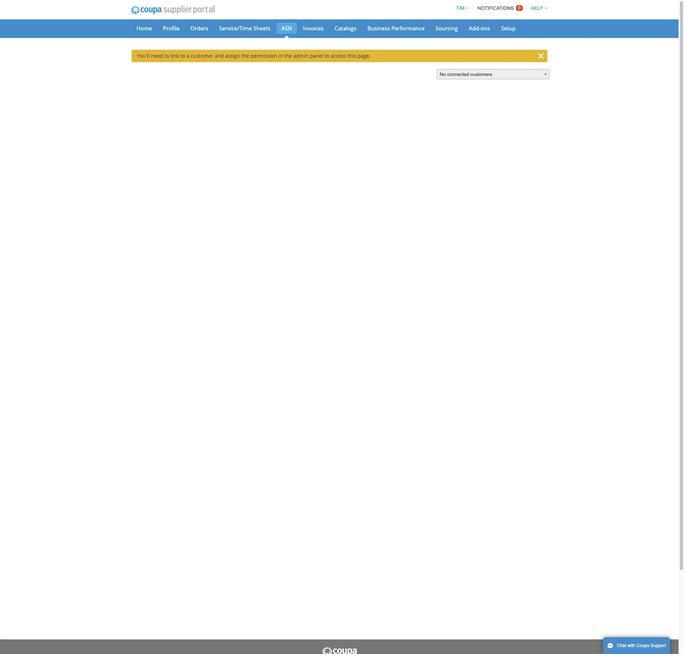 Task type: describe. For each thing, give the bounding box(es) containing it.
setup
[[501, 24, 516, 32]]

0 vertical spatial coupa supplier portal image
[[126, 1, 220, 19]]

tim
[[457, 5, 465, 11]]

permission
[[251, 52, 277, 59]]

orders
[[191, 24, 208, 32]]

a
[[187, 52, 189, 59]]

add-
[[469, 24, 481, 32]]

0
[[518, 5, 521, 11]]

admin
[[294, 52, 309, 59]]

no
[[440, 72, 446, 77]]

asn
[[282, 24, 292, 32]]

No connected customers field
[[437, 69, 550, 80]]

home
[[137, 24, 152, 32]]

service/time sheets
[[219, 24, 271, 32]]

sheets
[[254, 24, 271, 32]]

access
[[331, 52, 346, 59]]

with
[[628, 644, 636, 649]]

profile
[[163, 24, 180, 32]]

asn link
[[277, 23, 297, 34]]

customer
[[191, 52, 213, 59]]

assign
[[225, 52, 240, 59]]

ons
[[481, 24, 490, 32]]

you'll need to link to a customer and assign the permission in the admin panel to access this page.
[[137, 52, 371, 59]]

connected
[[447, 72, 469, 77]]

coupa
[[637, 644, 650, 649]]

link
[[171, 52, 179, 59]]

setup link
[[497, 23, 521, 34]]

profile link
[[158, 23, 184, 34]]

invoices link
[[298, 23, 329, 34]]

panel
[[310, 52, 323, 59]]

business performance link
[[363, 23, 430, 34]]

2 to from the left
[[180, 52, 185, 59]]

in
[[279, 52, 283, 59]]

notifications
[[478, 5, 514, 11]]

chat
[[617, 644, 627, 649]]

catalogs
[[335, 24, 357, 32]]

you'll
[[137, 52, 150, 59]]

navigation containing notifications 0
[[453, 1, 548, 15]]

notifications 0
[[478, 5, 521, 11]]



Task type: locate. For each thing, give the bounding box(es) containing it.
navigation
[[453, 1, 548, 15]]

business
[[368, 24, 390, 32]]

to right panel
[[325, 52, 330, 59]]

3 to from the left
[[325, 52, 330, 59]]

0 horizontal spatial to
[[164, 52, 169, 59]]

help link
[[528, 5, 548, 11]]

catalogs link
[[330, 23, 361, 34]]

need
[[151, 52, 163, 59]]

0 horizontal spatial the
[[242, 52, 249, 59]]

1 horizontal spatial to
[[180, 52, 185, 59]]

this
[[348, 52, 356, 59]]

1 horizontal spatial coupa supplier portal image
[[321, 647, 358, 654]]

the right in
[[284, 52, 292, 59]]

2 horizontal spatial to
[[325, 52, 330, 59]]

service/time
[[219, 24, 252, 32]]

sourcing
[[436, 24, 458, 32]]

to left a
[[180, 52, 185, 59]]

service/time sheets link
[[215, 23, 275, 34]]

support
[[651, 644, 666, 649]]

2 the from the left
[[284, 52, 292, 59]]

add-ons
[[469, 24, 490, 32]]

performance
[[392, 24, 425, 32]]

chat with coupa support
[[617, 644, 666, 649]]

to left link
[[164, 52, 169, 59]]

add-ons link
[[464, 23, 495, 34]]

tim link
[[453, 5, 469, 11]]

0 horizontal spatial coupa supplier portal image
[[126, 1, 220, 19]]

the
[[242, 52, 249, 59], [284, 52, 292, 59]]

sourcing link
[[431, 23, 463, 34]]

business performance
[[368, 24, 425, 32]]

invoices
[[303, 24, 324, 32]]

orders link
[[186, 23, 213, 34]]

no connected customers
[[440, 72, 493, 77]]

No connected customers text field
[[437, 69, 549, 80]]

to
[[164, 52, 169, 59], [180, 52, 185, 59], [325, 52, 330, 59]]

page.
[[358, 52, 371, 59]]

the right assign
[[242, 52, 249, 59]]

coupa supplier portal image
[[126, 1, 220, 19], [321, 647, 358, 654]]

1 vertical spatial coupa supplier portal image
[[321, 647, 358, 654]]

chat with coupa support button
[[603, 638, 671, 654]]

1 horizontal spatial the
[[284, 52, 292, 59]]

home link
[[132, 23, 157, 34]]

1 to from the left
[[164, 52, 169, 59]]

help
[[531, 5, 544, 11]]

and
[[215, 52, 224, 59]]

customers
[[471, 72, 493, 77]]

1 the from the left
[[242, 52, 249, 59]]



Task type: vqa. For each thing, say whether or not it's contained in the screenshot.
States
no



